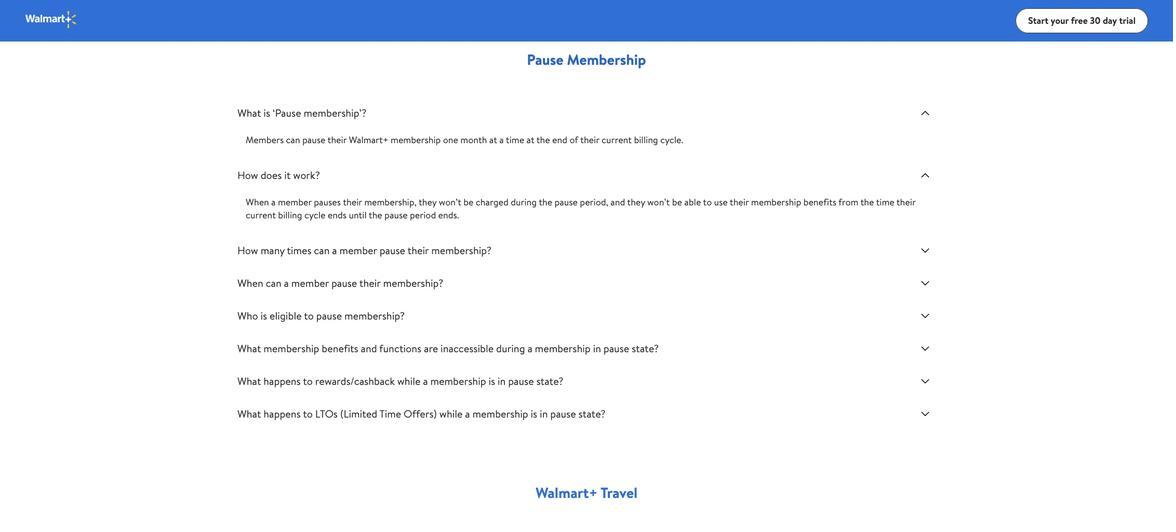Task type: describe. For each thing, give the bounding box(es) containing it.
period
[[410, 209, 436, 222]]

walmart+ travel
[[536, 483, 638, 504]]

the left end
[[537, 134, 550, 147]]

trial
[[1119, 14, 1136, 27]]

able
[[684, 196, 701, 209]]

who is eligible to pause membership? image
[[919, 310, 932, 323]]

1 vertical spatial in
[[498, 375, 506, 389]]

pause
[[527, 49, 564, 70]]

pauses
[[314, 196, 341, 209]]

start your free 30 day trial button
[[1016, 8, 1148, 33]]

when can a member pause their membership?
[[237, 276, 443, 290]]

1 they from the left
[[419, 196, 437, 209]]

does
[[261, 168, 282, 182]]

how many times can a member pause their membership?
[[237, 244, 492, 258]]

one
[[443, 134, 458, 147]]

1 be from the left
[[464, 196, 474, 209]]

what is 'pause membership'? image
[[919, 107, 932, 120]]

what happens to ltos (limited time offers) while a membership is in pause state? image
[[919, 408, 932, 421]]

period,
[[580, 196, 608, 209]]

when can a member pause their membership? image
[[919, 277, 932, 290]]

'pause
[[273, 106, 301, 120]]

1 horizontal spatial in
[[540, 407, 548, 421]]

what membership benefits and functions are inaccessible during a membership in pause state?
[[237, 342, 659, 356]]

it
[[284, 168, 291, 182]]

to inside when a member pauses their membership, they won't be charged during the pause period, and they won't be able to use their membership benefits from the time their current billing cycle ends until the pause period ends.
[[703, 196, 712, 209]]

many
[[261, 244, 285, 258]]

during inside when a member pauses their membership, they won't be charged during the pause period, and they won't be able to use their membership benefits from the time their current billing cycle ends until the pause period ends.
[[511, 196, 537, 209]]

when for when can a member pause their membership?
[[237, 276, 263, 290]]

rewards/cashback
[[315, 375, 395, 389]]

billing inside when a member pauses their membership, they won't be charged during the pause period, and they won't be able to use their membership benefits from the time their current billing cycle ends until the pause period ends.
[[278, 209, 302, 222]]

1 at from the left
[[489, 134, 497, 147]]

what for what is 'pause membership'?
[[237, 106, 261, 120]]

the right from
[[861, 196, 874, 209]]

can for pause
[[286, 134, 300, 147]]

work?
[[293, 168, 320, 182]]

2 vertical spatial membership?
[[345, 309, 405, 323]]

when a member pauses their membership, they won't be charged during the pause period, and they won't be able to use their membership benefits from the time their current billing cycle ends until the pause period ends.
[[246, 196, 916, 222]]

to left ltos
[[303, 407, 313, 421]]

1 vertical spatial and
[[361, 342, 377, 356]]

what happens to rewards/cashback while a membership is in pause state? image
[[919, 376, 932, 388]]

who is eligible to pause membership?
[[237, 309, 405, 323]]

when for when a member pauses their membership, they won't be charged during the pause period, and they won't be able to use their membership benefits from the time their current billing cycle ends until the pause period ends.
[[246, 196, 269, 209]]

pause membership
[[527, 49, 646, 70]]

what happens to ltos (limited time offers) while a membership is in pause state?
[[237, 407, 606, 421]]

time inside when a member pauses their membership, they won't be charged during the pause period, and they won't be able to use their membership benefits from the time their current billing cycle ends until the pause period ends.
[[876, 196, 895, 209]]

2 horizontal spatial can
[[314, 244, 330, 258]]

start your free 30 day trial
[[1028, 14, 1136, 27]]

cycle.
[[660, 134, 683, 147]]

charged
[[476, 196, 509, 209]]

0 horizontal spatial while
[[397, 375, 421, 389]]

membership
[[567, 49, 646, 70]]

to right eligible
[[304, 309, 314, 323]]

how many times can a member pause their membership? image
[[919, 245, 932, 257]]

membership,
[[364, 196, 417, 209]]

membership'?
[[304, 106, 367, 120]]

2 at from the left
[[527, 134, 535, 147]]

free
[[1071, 14, 1088, 27]]

2 they from the left
[[627, 196, 645, 209]]

1 vertical spatial walmart+
[[536, 483, 598, 504]]

inaccessible
[[441, 342, 494, 356]]

2 be from the left
[[672, 196, 682, 209]]

1 vertical spatial during
[[496, 342, 525, 356]]

0 vertical spatial time
[[506, 134, 524, 147]]

1 horizontal spatial billing
[[634, 134, 658, 147]]

offers)
[[404, 407, 437, 421]]

what membership benefits and functions are inaccessible during a membership in pause state? image
[[919, 343, 932, 355]]



Task type: locate. For each thing, give the bounding box(es) containing it.
the
[[537, 134, 550, 147], [539, 196, 552, 209], [861, 196, 874, 209], [369, 209, 382, 222]]

can
[[286, 134, 300, 147], [314, 244, 330, 258], [266, 276, 282, 290]]

member down it
[[278, 196, 312, 209]]

0 vertical spatial current
[[602, 134, 632, 147]]

member down until
[[340, 244, 377, 258]]

and
[[611, 196, 625, 209], [361, 342, 377, 356]]

0 horizontal spatial time
[[506, 134, 524, 147]]

1 vertical spatial benefits
[[322, 342, 358, 356]]

ltos
[[315, 407, 338, 421]]

1 vertical spatial how
[[237, 244, 258, 258]]

benefits
[[804, 196, 837, 209], [322, 342, 358, 356]]

benefits up rewards/cashback
[[322, 342, 358, 356]]

1 what from the top
[[237, 106, 261, 120]]

0 horizontal spatial be
[[464, 196, 474, 209]]

they
[[419, 196, 437, 209], [627, 196, 645, 209]]

be left the charged
[[464, 196, 474, 209]]

1 vertical spatial membership?
[[383, 276, 443, 290]]

current
[[602, 134, 632, 147], [246, 209, 276, 222]]

current right 'of'
[[602, 134, 632, 147]]

current inside when a member pauses their membership, they won't be charged during the pause period, and they won't be able to use their membership benefits from the time their current billing cycle ends until the pause period ends.
[[246, 209, 276, 222]]

1 horizontal spatial walmart+
[[536, 483, 598, 504]]

who
[[237, 309, 258, 323]]

during right inaccessible
[[496, 342, 525, 356]]

1 vertical spatial member
[[340, 244, 377, 258]]

can down 'pause
[[286, 134, 300, 147]]

walmart+
[[349, 134, 389, 147], [536, 483, 598, 504]]

when up who
[[237, 276, 263, 290]]

of
[[570, 134, 578, 147]]

be left able at the top of page
[[672, 196, 682, 209]]

member
[[278, 196, 312, 209], [340, 244, 377, 258], [291, 276, 329, 290]]

1 horizontal spatial at
[[527, 134, 535, 147]]

a
[[500, 134, 504, 147], [271, 196, 276, 209], [332, 244, 337, 258], [284, 276, 289, 290], [528, 342, 533, 356], [423, 375, 428, 389], [465, 407, 470, 421]]

0 vertical spatial state?
[[632, 342, 659, 356]]

billing left cycle.
[[634, 134, 658, 147]]

state?
[[632, 342, 659, 356], [536, 375, 564, 389], [579, 407, 606, 421]]

0 horizontal spatial state?
[[536, 375, 564, 389]]

member inside when a member pauses their membership, they won't be charged during the pause period, and they won't be able to use their membership benefits from the time their current billing cycle ends until the pause period ends.
[[278, 196, 312, 209]]

at right month
[[489, 134, 497, 147]]

cycle
[[304, 209, 326, 222]]

2 vertical spatial in
[[540, 407, 548, 421]]

times
[[287, 244, 312, 258]]

how left does
[[237, 168, 258, 182]]

1 happens from the top
[[264, 375, 301, 389]]

while right offers)
[[440, 407, 463, 421]]

1 horizontal spatial can
[[286, 134, 300, 147]]

use
[[714, 196, 728, 209]]

when down does
[[246, 196, 269, 209]]

1 horizontal spatial state?
[[579, 407, 606, 421]]

time right from
[[876, 196, 895, 209]]

1 how from the top
[[237, 168, 258, 182]]

1 horizontal spatial and
[[611, 196, 625, 209]]

won't
[[439, 196, 461, 209], [647, 196, 670, 209]]

1 vertical spatial current
[[246, 209, 276, 222]]

1 horizontal spatial they
[[627, 196, 645, 209]]

to
[[703, 196, 712, 209], [304, 309, 314, 323], [303, 375, 313, 389], [303, 407, 313, 421]]

travel
[[601, 483, 638, 504]]

2 horizontal spatial state?
[[632, 342, 659, 356]]

members can pause their walmart+ membership one month at a time at the end of their current billing cycle.
[[246, 134, 683, 147]]

functions
[[379, 342, 422, 356]]

during right the charged
[[511, 196, 537, 209]]

time
[[506, 134, 524, 147], [876, 196, 895, 209]]

0 horizontal spatial at
[[489, 134, 497, 147]]

how left many
[[237, 244, 258, 258]]

won't left able at the top of page
[[647, 196, 670, 209]]

0 horizontal spatial in
[[498, 375, 506, 389]]

how does it work? image
[[919, 169, 932, 182]]

0 vertical spatial walmart+
[[349, 134, 389, 147]]

are
[[424, 342, 438, 356]]

billing
[[634, 134, 658, 147], [278, 209, 302, 222]]

0 horizontal spatial current
[[246, 209, 276, 222]]

0 horizontal spatial and
[[361, 342, 377, 356]]

1 horizontal spatial won't
[[647, 196, 670, 209]]

current up many
[[246, 209, 276, 222]]

and inside when a member pauses their membership, they won't be charged during the pause period, and they won't be able to use their membership benefits from the time their current billing cycle ends until the pause period ends.
[[611, 196, 625, 209]]

members
[[246, 134, 284, 147]]

and right period,
[[611, 196, 625, 209]]

when inside when a member pauses their membership, they won't be charged during the pause period, and they won't be able to use their membership benefits from the time their current billing cycle ends until the pause period ends.
[[246, 196, 269, 209]]

happens
[[264, 375, 301, 389], [264, 407, 301, 421]]

1 won't from the left
[[439, 196, 461, 209]]

to left rewards/cashback
[[303, 375, 313, 389]]

membership
[[391, 134, 441, 147], [751, 196, 801, 209], [264, 342, 319, 356], [535, 342, 591, 356], [431, 375, 486, 389], [473, 407, 528, 421]]

1 vertical spatial state?
[[536, 375, 564, 389]]

happens for ltos
[[264, 407, 301, 421]]

1 horizontal spatial while
[[440, 407, 463, 421]]

1 vertical spatial billing
[[278, 209, 302, 222]]

while
[[397, 375, 421, 389], [440, 407, 463, 421]]

pause
[[302, 134, 326, 147], [555, 196, 578, 209], [385, 209, 408, 222], [380, 244, 405, 258], [331, 276, 357, 290], [316, 309, 342, 323], [604, 342, 629, 356], [508, 375, 534, 389], [550, 407, 576, 421]]

membership?
[[431, 244, 492, 258], [383, 276, 443, 290], [345, 309, 405, 323]]

0 vertical spatial billing
[[634, 134, 658, 147]]

can for a
[[266, 276, 282, 290]]

a inside when a member pauses their membership, they won't be charged during the pause period, and they won't be able to use their membership benefits from the time their current billing cycle ends until the pause period ends.
[[271, 196, 276, 209]]

membership inside when a member pauses their membership, they won't be charged during the pause period, and they won't be able to use their membership benefits from the time their current billing cycle ends until the pause period ends.
[[751, 196, 801, 209]]

what is 'pause membership'?
[[237, 106, 367, 120]]

1 vertical spatial can
[[314, 244, 330, 258]]

ends
[[328, 209, 347, 222]]

2 what from the top
[[237, 342, 261, 356]]

2 vertical spatial state?
[[579, 407, 606, 421]]

what for what happens to rewards/cashback while a membership is in pause state?
[[237, 375, 261, 389]]

your
[[1051, 14, 1069, 27]]

(limited
[[340, 407, 377, 421]]

0 horizontal spatial benefits
[[322, 342, 358, 356]]

to left use
[[703, 196, 712, 209]]

ends.
[[438, 209, 459, 222]]

at left end
[[527, 134, 535, 147]]

when
[[246, 196, 269, 209], [237, 276, 263, 290]]

1 horizontal spatial time
[[876, 196, 895, 209]]

3 what from the top
[[237, 375, 261, 389]]

1 horizontal spatial benefits
[[804, 196, 837, 209]]

what for what membership benefits and functions are inaccessible during a membership in pause state?
[[237, 342, 261, 356]]

can down many
[[266, 276, 282, 290]]

during
[[511, 196, 537, 209], [496, 342, 525, 356]]

0 horizontal spatial they
[[419, 196, 437, 209]]

4 what from the top
[[237, 407, 261, 421]]

0 horizontal spatial walmart+
[[349, 134, 389, 147]]

benefits inside when a member pauses their membership, they won't be charged during the pause period, and they won't be able to use their membership benefits from the time their current billing cycle ends until the pause period ends.
[[804, 196, 837, 209]]

time right month
[[506, 134, 524, 147]]

1 vertical spatial while
[[440, 407, 463, 421]]

2 vertical spatial can
[[266, 276, 282, 290]]

they right period,
[[627, 196, 645, 209]]

2 won't from the left
[[647, 196, 670, 209]]

0 vertical spatial when
[[246, 196, 269, 209]]

how does it work?
[[237, 168, 320, 182]]

1 vertical spatial when
[[237, 276, 263, 290]]

0 vertical spatial member
[[278, 196, 312, 209]]

their
[[328, 134, 347, 147], [580, 134, 600, 147], [343, 196, 362, 209], [730, 196, 749, 209], [897, 196, 916, 209], [408, 244, 429, 258], [359, 276, 381, 290]]

the left period,
[[539, 196, 552, 209]]

2 happens from the top
[[264, 407, 301, 421]]

30
[[1090, 14, 1101, 27]]

eligible
[[270, 309, 302, 323]]

what happens to rewards/cashback while a membership is in pause state?
[[237, 375, 564, 389]]

and left functions
[[361, 342, 377, 356]]

they left ends.
[[419, 196, 437, 209]]

be
[[464, 196, 474, 209], [672, 196, 682, 209]]

happens for rewards/cashback
[[264, 375, 301, 389]]

at
[[489, 134, 497, 147], [527, 134, 535, 147]]

1 vertical spatial time
[[876, 196, 895, 209]]

end
[[552, 134, 567, 147]]

0 horizontal spatial can
[[266, 276, 282, 290]]

how
[[237, 168, 258, 182], [237, 244, 258, 258]]

2 how from the top
[[237, 244, 258, 258]]

day
[[1103, 14, 1117, 27]]

billing left the "cycle"
[[278, 209, 302, 222]]

benefits left from
[[804, 196, 837, 209]]

won't right period
[[439, 196, 461, 209]]

how for how does it work?
[[237, 168, 258, 182]]

2 vertical spatial member
[[291, 276, 329, 290]]

1 horizontal spatial be
[[672, 196, 682, 209]]

1 horizontal spatial current
[[602, 134, 632, 147]]

in
[[593, 342, 601, 356], [498, 375, 506, 389], [540, 407, 548, 421]]

0 vertical spatial during
[[511, 196, 537, 209]]

0 horizontal spatial billing
[[278, 209, 302, 222]]

the right until
[[369, 209, 382, 222]]

is
[[264, 106, 270, 120], [261, 309, 267, 323], [489, 375, 495, 389], [531, 407, 537, 421]]

0 vertical spatial how
[[237, 168, 258, 182]]

1 vertical spatial happens
[[264, 407, 301, 421]]

0 horizontal spatial won't
[[439, 196, 461, 209]]

member up who is eligible to pause membership?
[[291, 276, 329, 290]]

0 vertical spatial benefits
[[804, 196, 837, 209]]

0 vertical spatial membership?
[[431, 244, 492, 258]]

what
[[237, 106, 261, 120], [237, 342, 261, 356], [237, 375, 261, 389], [237, 407, 261, 421]]

while down functions
[[397, 375, 421, 389]]

0 vertical spatial happens
[[264, 375, 301, 389]]

start
[[1028, 14, 1049, 27]]

time
[[380, 407, 401, 421]]

0 vertical spatial can
[[286, 134, 300, 147]]

until
[[349, 209, 367, 222]]

how for how many times can a member pause their membership?
[[237, 244, 258, 258]]

0 vertical spatial while
[[397, 375, 421, 389]]

can right the times
[[314, 244, 330, 258]]

0 vertical spatial in
[[593, 342, 601, 356]]

what for what happens to ltos (limited time offers) while a membership is in pause state?
[[237, 407, 261, 421]]

month
[[461, 134, 487, 147]]

w+ image
[[25, 10, 77, 29]]

0 vertical spatial and
[[611, 196, 625, 209]]

from
[[839, 196, 859, 209]]

2 horizontal spatial in
[[593, 342, 601, 356]]



Task type: vqa. For each thing, say whether or not it's contained in the screenshot.
will inside the We Hand-Decorate It Our Bakery Will Create The Perfect Custom Cake Or Cupcakes For Your Special Occasion.
no



